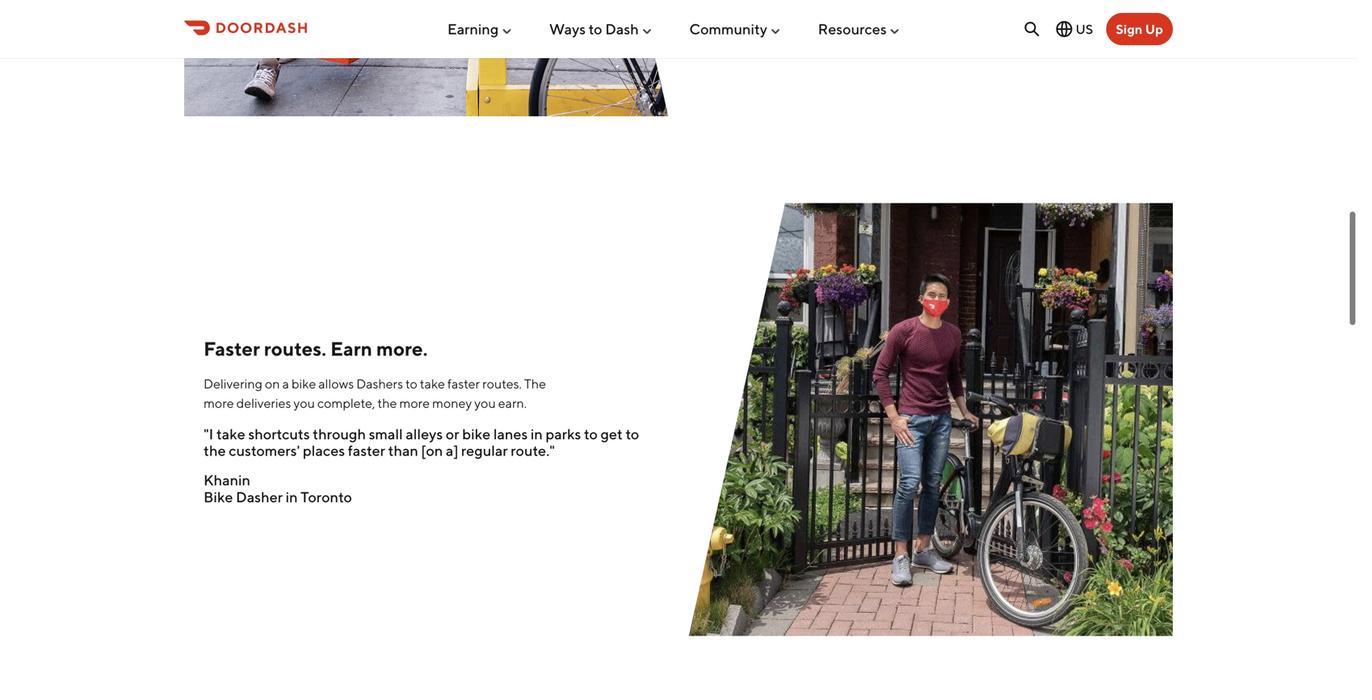 Task type: vqa. For each thing, say whether or not it's contained in the screenshot.
how long does it take to start working with doordash?
no



Task type: locate. For each thing, give the bounding box(es) containing it.
ways
[[549, 20, 586, 38]]

khanin bike dasher in toronto
[[204, 472, 352, 506]]

bike inside "i take shortcuts through small alleys or bike lanes in parks to get to the customers' places faster than [on a] regular route."
[[462, 425, 491, 443]]

1 horizontal spatial you
[[475, 395, 496, 411]]

the down 'dashers'
[[378, 395, 397, 411]]

take
[[420, 376, 445, 391], [216, 425, 245, 443]]

0 vertical spatial in
[[531, 425, 543, 443]]

the inside "i take shortcuts through small alleys or bike lanes in parks to get to the customers' places faster than [on a] regular route."
[[204, 442, 226, 459]]

take inside "i take shortcuts through small alleys or bike lanes in parks to get to the customers' places faster than [on a] regular route."
[[216, 425, 245, 443]]

sign up button
[[1106, 13, 1173, 45]]

in inside khanin bike dasher in toronto
[[286, 488, 298, 506]]

1 horizontal spatial routes.
[[482, 376, 522, 391]]

to
[[589, 20, 602, 38], [406, 376, 418, 391], [584, 425, 598, 443], [626, 425, 639, 443]]

resources link
[[818, 14, 901, 44]]

0 vertical spatial the
[[378, 395, 397, 411]]

faster left than
[[348, 442, 385, 459]]

allows
[[319, 376, 354, 391]]

you up shortcuts
[[294, 395, 315, 411]]

0 horizontal spatial take
[[216, 425, 245, 443]]

the inside delivering on a bike allows dashers to take faster routes. the more deliveries you complete, the more money you earn.
[[378, 395, 397, 411]]

[on
[[421, 442, 443, 459]]

to left dash in the top left of the page
[[589, 20, 602, 38]]

take right "i
[[216, 425, 245, 443]]

bike right or
[[462, 425, 491, 443]]

1 vertical spatial faster
[[348, 442, 385, 459]]

alleys
[[406, 425, 443, 443]]

dx spotlight khanin1 image
[[688, 203, 1173, 636]]

to right 'get'
[[626, 425, 639, 443]]

sign up
[[1116, 21, 1163, 37]]

a
[[282, 376, 289, 391]]

0 vertical spatial faster
[[448, 376, 480, 391]]

more down delivering
[[204, 395, 234, 411]]

in right lanes
[[531, 425, 543, 443]]

routes.
[[264, 337, 326, 360], [482, 376, 522, 391]]

bike right a
[[292, 376, 316, 391]]

1 horizontal spatial take
[[420, 376, 445, 391]]

ways to dash link
[[549, 14, 653, 44]]

routes. inside delivering on a bike allows dashers to take faster routes. the more deliveries you complete, the more money you earn.
[[482, 376, 522, 391]]

in
[[531, 425, 543, 443], [286, 488, 298, 506]]

up
[[1145, 21, 1163, 37]]

the up the khanin
[[204, 442, 226, 459]]

you
[[294, 395, 315, 411], [475, 395, 496, 411]]

0 horizontal spatial the
[[204, 442, 226, 459]]

0 horizontal spatial you
[[294, 395, 315, 411]]

1 vertical spatial routes.
[[482, 376, 522, 391]]

more.
[[376, 337, 428, 360]]

faster
[[448, 376, 480, 391], [348, 442, 385, 459]]

in right dasher
[[286, 488, 298, 506]]

resources
[[818, 20, 887, 38]]

0 horizontal spatial in
[[286, 488, 298, 506]]

1 vertical spatial in
[[286, 488, 298, 506]]

than
[[388, 442, 418, 459]]

on
[[265, 376, 280, 391]]

take up money
[[420, 376, 445, 391]]

1 vertical spatial bike
[[462, 425, 491, 443]]

complete,
[[317, 395, 375, 411]]

to right 'dashers'
[[406, 376, 418, 391]]

the
[[378, 395, 397, 411], [204, 442, 226, 459]]

regular
[[461, 442, 508, 459]]

0 horizontal spatial more
[[204, 395, 234, 411]]

1 horizontal spatial bike
[[462, 425, 491, 443]]

toronto
[[301, 488, 352, 506]]

lanes
[[494, 425, 528, 443]]

or
[[446, 425, 459, 443]]

2 more from the left
[[399, 395, 430, 411]]

1 vertical spatial the
[[204, 442, 226, 459]]

bike
[[292, 376, 316, 391], [462, 425, 491, 443]]

faster routes. earn more.
[[204, 337, 428, 360]]

khanin
[[204, 472, 250, 489]]

"i
[[204, 425, 214, 443]]

1 horizontal spatial more
[[399, 395, 430, 411]]

route."
[[511, 442, 555, 459]]

more up alleys at left
[[399, 395, 430, 411]]

2 you from the left
[[475, 395, 496, 411]]

faster up money
[[448, 376, 480, 391]]

1 you from the left
[[294, 395, 315, 411]]

routes. up a
[[264, 337, 326, 360]]

1 horizontal spatial faster
[[448, 376, 480, 391]]

0 vertical spatial take
[[420, 376, 445, 391]]

dx spotlight hiro3 image
[[184, 0, 669, 116]]

in inside "i take shortcuts through small alleys or bike lanes in parks to get to the customers' places faster than [on a] regular route."
[[531, 425, 543, 443]]

0 vertical spatial bike
[[292, 376, 316, 391]]

you left 'earn.'
[[475, 395, 496, 411]]

1 vertical spatial take
[[216, 425, 245, 443]]

earn
[[330, 337, 372, 360]]

1 horizontal spatial the
[[378, 395, 397, 411]]

1 horizontal spatial in
[[531, 425, 543, 443]]

routes. up 'earn.'
[[482, 376, 522, 391]]

0 horizontal spatial faster
[[348, 442, 385, 459]]

0 horizontal spatial bike
[[292, 376, 316, 391]]

community link
[[690, 14, 782, 44]]

more
[[204, 395, 234, 411], [399, 395, 430, 411]]

to left 'get'
[[584, 425, 598, 443]]

a]
[[446, 442, 458, 459]]

1 more from the left
[[204, 395, 234, 411]]

get
[[601, 425, 623, 443]]

us
[[1076, 21, 1093, 37]]

0 vertical spatial routes.
[[264, 337, 326, 360]]



Task type: describe. For each thing, give the bounding box(es) containing it.
dasher
[[236, 488, 283, 506]]

faster inside delivering on a bike allows dashers to take faster routes. the more deliveries you complete, the more money you earn.
[[448, 376, 480, 391]]

earning
[[448, 20, 499, 38]]

earn.
[[498, 395, 527, 411]]

"i take shortcuts through small alleys or bike lanes in parks to get to the customers' places faster than [on a] regular route."
[[204, 425, 639, 459]]

take inside delivering on a bike allows dashers to take faster routes. the more deliveries you complete, the more money you earn.
[[420, 376, 445, 391]]

the
[[524, 376, 546, 391]]

faster
[[204, 337, 260, 360]]

delivering on a bike allows dashers to take faster routes. the more deliveries you complete, the more money you earn.
[[204, 376, 546, 411]]

parks
[[546, 425, 581, 443]]

ways to dash
[[549, 20, 639, 38]]

places
[[303, 442, 345, 459]]

sign
[[1116, 21, 1143, 37]]

community
[[690, 20, 768, 38]]

delivering
[[204, 376, 262, 391]]

earning link
[[448, 14, 513, 44]]

bike
[[204, 488, 233, 506]]

bike inside delivering on a bike allows dashers to take faster routes. the more deliveries you complete, the more money you earn.
[[292, 376, 316, 391]]

money
[[432, 395, 472, 411]]

globe line image
[[1055, 19, 1074, 39]]

0 horizontal spatial routes.
[[264, 337, 326, 360]]

shortcuts
[[248, 425, 310, 443]]

through
[[313, 425, 366, 443]]

to inside delivering on a bike allows dashers to take faster routes. the more deliveries you complete, the more money you earn.
[[406, 376, 418, 391]]

faster inside "i take shortcuts through small alleys or bike lanes in parks to get to the customers' places faster than [on a] regular route."
[[348, 442, 385, 459]]

dashers
[[356, 376, 403, 391]]

small
[[369, 425, 403, 443]]

deliveries
[[236, 395, 291, 411]]

dash
[[605, 20, 639, 38]]

customers'
[[229, 442, 300, 459]]



